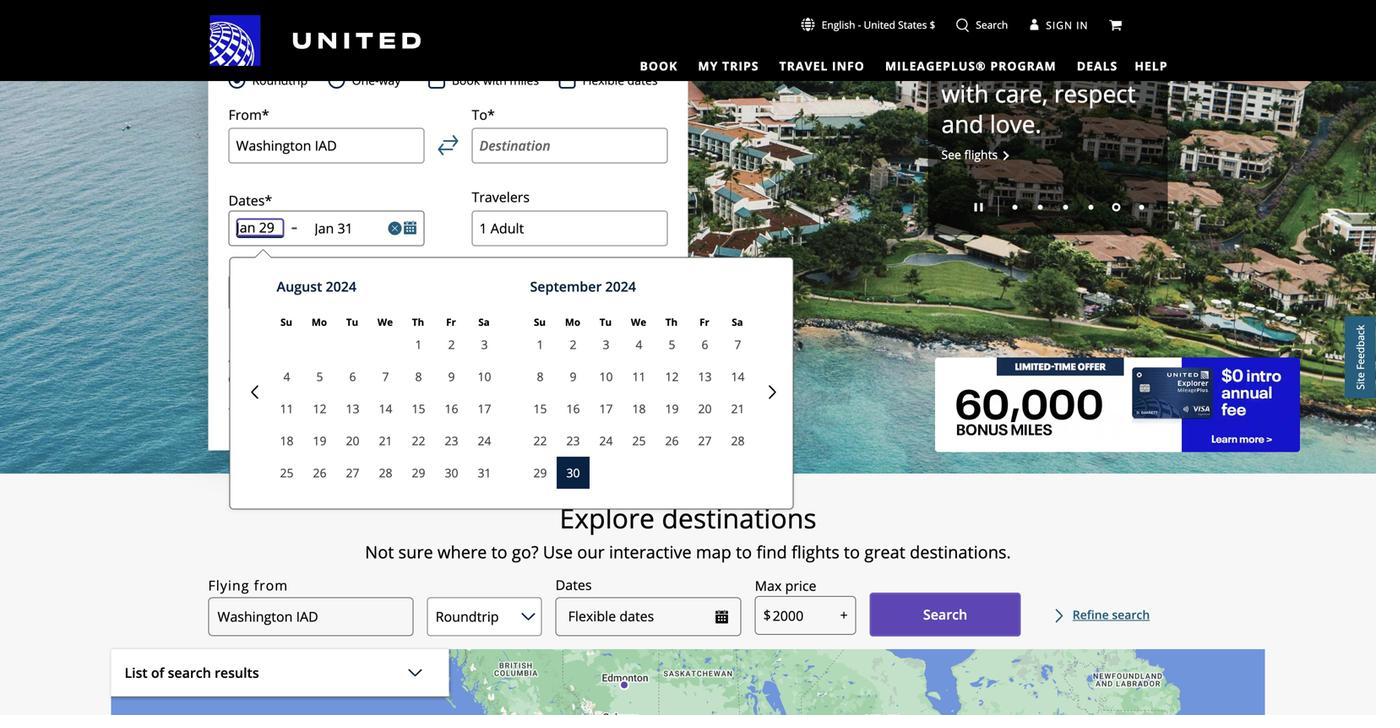 Task type: describe. For each thing, give the bounding box(es) containing it.
book
[[640, 58, 678, 74]]

0 horizontal spatial 18 button
[[270, 425, 303, 457]]

deals link
[[1074, 58, 1121, 76]]

1 8 button from the left
[[402, 361, 435, 393]]

0 horizontal spatial 4 button
[[270, 361, 303, 393]]

great
[[865, 541, 906, 564]]

one-way
[[352, 72, 401, 88]]

2 15 button from the left
[[524, 393, 557, 425]]

1 horizontal spatial 13 button
[[689, 361, 722, 393]]

slide 2 of 6 image
[[1038, 205, 1043, 210]]

1 su from the left
[[280, 316, 292, 329]]

14 for the leftmost 14 button
[[379, 401, 392, 417]]

english - united states $
[[822, 18, 936, 32]]

destinations
[[662, 500, 817, 537]]

dates inside button
[[620, 608, 654, 626]]

sign in
[[1046, 18, 1089, 32]]

0 horizontal spatial 26
[[313, 465, 327, 481]]

2 8 button from the left
[[524, 361, 557, 393]]

not sure where to go? use our interactive map to find flights to great destinations. element
[[111, 541, 1265, 564]]

refine search
[[1073, 607, 1150, 623]]

help link
[[1135, 56, 1168, 75]]

sign in button
[[1029, 17, 1089, 34]]

1 horizontal spatial search
[[976, 18, 1008, 32]]

slide 5 of 6 image
[[1112, 203, 1121, 212]]

1 button for august 2024
[[402, 329, 435, 361]]

1 vertical spatial 21
[[379, 433, 392, 449]]

1 th from the left
[[412, 316, 424, 329]]

+
[[840, 606, 848, 625]]

roundtrip
[[252, 72, 308, 88]]

info
[[832, 58, 865, 74]]

1 horizontal spatial 28 button
[[722, 425, 755, 457]]

one-
[[352, 72, 379, 88]]

31
[[478, 465, 491, 481]]

Return text field
[[315, 219, 381, 238]]

1 adult
[[480, 219, 524, 237]]

august 2024
[[277, 278, 357, 296]]

explore destinations element
[[111, 500, 1265, 537]]

2 16 from the left
[[567, 401, 580, 417]]

credits
[[614, 399, 658, 417]]

states
[[898, 18, 927, 32]]

3 button for august 2024
[[468, 329, 501, 361]]

find
[[757, 541, 787, 564]]

0 horizontal spatial with
[[483, 72, 507, 88]]

1 horizontal spatial 19 button
[[656, 393, 689, 425]]

reverse origin and destination image
[[438, 135, 458, 155]]

31 button
[[468, 457, 501, 489]]

2 29 button from the left
[[524, 457, 557, 489]]

find your travel credits
[[507, 399, 658, 417]]

search for refine
[[1112, 607, 1150, 623]]

22 for second 22 button from the right
[[412, 433, 425, 449]]

way
[[379, 72, 401, 88]]

2024 for september 2024
[[605, 278, 636, 296]]

to left 'go?'
[[491, 541, 508, 564]]

map
[[696, 541, 732, 564]]

2 button for august 2024
[[435, 329, 468, 361]]

23 for 1st 23 button from right
[[567, 433, 580, 449]]

29 for 2nd 29 button from the left
[[534, 465, 547, 481]]

1 vertical spatial 18
[[280, 433, 294, 449]]

1 horizontal spatial 21
[[731, 401, 745, 417]]

20 for 20 "button" to the left
[[346, 433, 360, 449]]

refine search link
[[1035, 596, 1168, 634]]

1 16 from the left
[[445, 401, 458, 417]]

0 horizontal spatial 13
[[346, 401, 360, 417]]

search inside dropdown button
[[168, 664, 211, 682]]

0 horizontal spatial 13 button
[[336, 393, 369, 425]]

results
[[215, 664, 259, 682]]

0 horizontal spatial 6
[[349, 369, 356, 385]]

28 for 28 button to the right
[[731, 433, 745, 449]]

flying from
[[208, 577, 288, 595]]

to left great
[[844, 541, 860, 564]]

our
[[577, 541, 605, 564]]

upgrades)
[[357, 372, 404, 386]]

0 horizontal spatial 26 button
[[303, 457, 336, 489]]

1 fr from the left
[[446, 316, 456, 329]]

-
[[858, 18, 861, 32]]

Departure text field
[[236, 219, 284, 238]]

move forward to switch to the next month. image
[[766, 386, 779, 399]]

advanced search link
[[229, 347, 347, 368]]

1 horizontal spatial 26
[[665, 433, 679, 449]]

list of search results button
[[111, 650, 449, 697]]

dates*
[[229, 191, 272, 209]]

where
[[438, 541, 487, 564]]

Max price text field
[[755, 597, 856, 635]]

please enter the max price in the input text or tab to access the slider to set the max price. element
[[755, 576, 817, 597]]

2 for september 2024
[[570, 337, 577, 353]]

advanced
[[229, 348, 290, 366]]

0 horizontal spatial 25 button
[[270, 457, 303, 489]]

flying
[[208, 577, 250, 595]]

1 button for september 2024
[[524, 329, 557, 361]]

explore destinations not sure where to go? use our interactive map to find flights to great destinations.
[[365, 500, 1011, 564]]

2 17 button from the left
[[590, 393, 623, 425]]

tab list containing flight
[[229, 19, 668, 52]]

1 horizontal spatial 18 button
[[623, 393, 656, 425]]

travel info
[[779, 58, 865, 74]]

in
[[1077, 18, 1089, 32]]

7 for rightmost '7' button
[[735, 337, 741, 353]]

for
[[318, 397, 332, 411]]

1 horizontal spatial 27 button
[[689, 425, 722, 457]]

2 for august 2024
[[448, 337, 455, 353]]

from*
[[229, 106, 269, 124]]

back
[[1012, 47, 1064, 79]]

2 button for september 2024
[[557, 329, 590, 361]]

3 for september 2024
[[603, 337, 610, 353]]

9 for 2nd 9 button from the right
[[448, 369, 455, 385]]

refine
[[1073, 607, 1109, 623]]

1 horizontal spatial 26 button
[[656, 425, 689, 457]]

0 horizontal spatial 20 button
[[336, 425, 369, 457]]

From* text field
[[229, 128, 425, 163]]

price
[[785, 577, 817, 595]]

deals
[[1077, 58, 1118, 74]]

maui
[[1099, 47, 1154, 79]]

find your travel credits button
[[471, 386, 674, 430]]

tab list up hotel
[[328, 0, 568, 8]]

1 horizontal spatial 14 button
[[722, 361, 755, 393]]

multi-
[[290, 372, 317, 386]]

united
[[864, 18, 896, 32]]

5 for the left 5 button
[[316, 369, 323, 385]]

go?
[[512, 541, 539, 564]]

0 horizontal spatial 12 button
[[303, 393, 336, 425]]

miles
[[510, 72, 539, 88]]

0 vertical spatial 18
[[632, 401, 646, 417]]

1 horizontal spatial 11 button
[[623, 361, 656, 393]]

dates
[[556, 576, 592, 594]]

1 sa from the left
[[478, 316, 490, 329]]

0 vertical spatial 13
[[698, 369, 712, 385]]

(certificates,
[[229, 372, 287, 386]]

2 su from the left
[[534, 316, 546, 329]]

slide 3 of 6 image
[[1063, 205, 1068, 210]]

find flights
[[537, 343, 609, 362]]

bag rules and fees for optional services
[[229, 397, 414, 411]]

use
[[543, 541, 573, 564]]

1 horizontal spatial 6
[[702, 337, 709, 353]]

1 horizontal spatial 7 button
[[722, 329, 755, 361]]

0 horizontal spatial 11 button
[[270, 393, 303, 425]]

my trips link
[[695, 58, 763, 76]]

bag
[[229, 397, 246, 411]]

20 for the right 20 "button"
[[698, 401, 712, 417]]

english - united states $ button
[[802, 18, 936, 32]]

max price
[[755, 577, 817, 595]]

2 vertical spatial and
[[275, 397, 293, 411]]

1 9 button from the left
[[435, 361, 468, 393]]

1 horizontal spatial 6 button
[[689, 329, 722, 361]]

fees for optional services link
[[296, 395, 414, 414]]

0 horizontal spatial 7 button
[[369, 361, 402, 393]]

12 for 12 button to the left
[[313, 401, 327, 417]]

calendar application
[[234, 258, 1273, 509]]

bag rules link
[[229, 395, 272, 414]]

list of search results
[[125, 664, 259, 682]]

1 horizontal spatial 25 button
[[623, 425, 656, 457]]

2024 for august 2024
[[326, 278, 357, 296]]

0 horizontal spatial 27 button
[[336, 457, 369, 489]]

one way flight search element
[[345, 70, 401, 90]]

1 mo from the left
[[312, 316, 327, 329]]

trips
[[722, 58, 759, 74]]

list
[[125, 664, 148, 682]]

flight
[[251, 28, 285, 42]]

4 for right 4 button
[[636, 337, 643, 353]]

0 vertical spatial dates
[[628, 72, 658, 88]]

august
[[277, 278, 322, 296]]

destinations.
[[910, 541, 1011, 564]]

book with miles element
[[428, 70, 559, 90]]

mileageplus®
[[885, 58, 987, 74]]

0 horizontal spatial 19 button
[[303, 425, 336, 457]]

1 horizontal spatial 5 button
[[656, 329, 689, 361]]

of
[[151, 664, 164, 682]]

rules
[[249, 397, 272, 411]]

find flights button
[[472, 331, 675, 375]]

flights inside explore destinations not sure where to go? use our interactive map to find flights to great destinations.
[[792, 541, 840, 564]]

$ inside button
[[930, 18, 936, 32]]

city
[[317, 372, 333, 386]]

travel info link
[[776, 58, 868, 76]]

1 16 button from the left
[[435, 393, 468, 425]]

1 24 from the left
[[478, 433, 491, 449]]



Task type: locate. For each thing, give the bounding box(es) containing it.
19
[[665, 401, 679, 417], [313, 433, 327, 449]]

8 up 'your'
[[537, 369, 544, 385]]

8 for first 8 button from the right
[[537, 369, 544, 385]]

0 horizontal spatial 30 button
[[435, 457, 468, 489]]

flights right see
[[965, 147, 998, 163]]

28 down services
[[379, 465, 392, 481]]

16 button down find flights button
[[557, 393, 590, 425]]

2 30 button from the left
[[557, 457, 590, 489]]

24 button
[[468, 425, 501, 457], [590, 425, 623, 457]]

29 button
[[402, 457, 435, 489], [524, 457, 557, 489]]

flexible dates down dates in the bottom left of the page
[[568, 608, 654, 626]]

1 horizontal spatial 29 button
[[524, 457, 557, 489]]

search button
[[870, 593, 1021, 637]]

4 button up credits
[[623, 329, 656, 361]]

search for advanced
[[294, 348, 336, 366]]

search link
[[956, 18, 1008, 32]]

dates left my
[[628, 72, 658, 88]]

services
[[376, 397, 414, 411]]

0 horizontal spatial 20
[[346, 433, 360, 449]]

0 horizontal spatial 21 button
[[369, 425, 402, 457]]

24 button down travel
[[590, 425, 623, 457]]

18 button right travel
[[623, 393, 656, 425]]

with
[[483, 72, 507, 88], [942, 77, 989, 109]]

2 3 button from the left
[[590, 329, 623, 361]]

0 horizontal spatial 22 button
[[402, 425, 435, 457]]

2 vertical spatial search
[[168, 664, 211, 682]]

not
[[365, 541, 394, 564]]

tu down 'august 2024'
[[346, 316, 358, 329]]

move backward to switch to the previous month. image
[[248, 386, 262, 399]]

optional
[[334, 397, 373, 411]]

2 22 button from the left
[[524, 425, 557, 457]]

2 9 from the left
[[570, 369, 577, 385]]

flying from element
[[208, 576, 288, 596]]

fees
[[296, 397, 315, 411]]

13
[[698, 369, 712, 385], [346, 401, 360, 417]]

1 22 button from the left
[[402, 425, 435, 457]]

flexible
[[583, 72, 624, 88], [568, 608, 616, 626]]

and right city
[[336, 372, 354, 386]]

we
[[378, 316, 393, 329], [631, 316, 646, 329]]

1 horizontal spatial 30
[[567, 465, 580, 481]]

flexible inside button
[[568, 608, 616, 626]]

heading level 2 check flight status tab
[[328, 0, 448, 8]]

1 2024 from the left
[[326, 278, 357, 296]]

20 button right credits
[[689, 393, 722, 425]]

8 button up 'your'
[[524, 361, 557, 393]]

and inside advanced search (certificates, multi-city and upgrades)
[[336, 372, 354, 386]]

adult
[[491, 219, 524, 237]]

find for find flights
[[537, 343, 565, 362]]

0 vertical spatial 26
[[665, 433, 679, 449]]

explore
[[560, 500, 655, 537]]

2 3 from the left
[[603, 337, 610, 353]]

22 button
[[402, 425, 435, 457], [524, 425, 557, 457]]

1 29 from the left
[[412, 465, 425, 481]]

8 button up services
[[402, 361, 435, 393]]

0 horizontal spatial 9 button
[[435, 361, 468, 393]]

1 we from the left
[[378, 316, 393, 329]]

2024
[[326, 278, 357, 296], [605, 278, 636, 296]]

1 vertical spatial 11
[[280, 401, 294, 417]]

and left fees
[[275, 397, 293, 411]]

1 17 from the left
[[478, 401, 491, 417]]

0 horizontal spatial 29
[[412, 465, 425, 481]]

0 vertical spatial $
[[930, 18, 936, 32]]

september 2024
[[530, 278, 636, 296]]

slide 1 of 6 image
[[1013, 205, 1018, 210]]

23
[[445, 433, 458, 449], [567, 433, 580, 449]]

flexible dates
[[583, 72, 658, 88], [568, 608, 654, 626]]

17 button up 31 button in the left bottom of the page
[[468, 393, 501, 425]]

4 up credits
[[636, 337, 643, 353]]

dates
[[628, 72, 658, 88], [620, 608, 654, 626]]

map region
[[111, 650, 1265, 716]]

mo down 'august 2024'
[[312, 316, 327, 329]]

0 horizontal spatial 16
[[445, 401, 458, 417]]

4 button
[[623, 329, 656, 361], [270, 361, 303, 393]]

1 vertical spatial 13
[[346, 401, 360, 417]]

2
[[448, 337, 455, 353], [570, 337, 577, 353]]

flights
[[965, 147, 998, 163], [569, 343, 609, 362], [792, 541, 840, 564]]

1 horizontal spatial sa
[[732, 316, 743, 329]]

1 vertical spatial $
[[764, 606, 771, 625]]

1 vertical spatial 28
[[379, 465, 392, 481]]

5 for the rightmost 5 button
[[669, 337, 676, 353]]

9 button right upgrades)
[[435, 361, 468, 393]]

21 button left move forward to switch to the next month. image
[[722, 393, 755, 425]]

29 for 2nd 29 button from the right
[[412, 465, 425, 481]]

2 1 button from the left
[[524, 329, 557, 361]]

28 button up destinations
[[722, 425, 755, 457]]

0 horizontal spatial 9
[[448, 369, 455, 385]]

28 up destinations
[[731, 433, 745, 449]]

and inside come back to maui with care, respect and love. see flights
[[942, 108, 984, 140]]

13 button left move forward to switch to the next month. image
[[689, 361, 722, 393]]

flights up price
[[792, 541, 840, 564]]

to inside come back to maui with care, respect and love. see flights
[[1070, 47, 1092, 79]]

5 button
[[656, 329, 689, 361], [303, 361, 336, 393]]

tab list
[[328, 0, 568, 8], [229, 19, 668, 52], [630, 51, 1121, 76]]

0 vertical spatial 19
[[665, 401, 679, 417]]

1 tu from the left
[[346, 316, 358, 329]]

0 horizontal spatial 27
[[346, 465, 360, 481]]

20 button
[[689, 393, 722, 425], [336, 425, 369, 457]]

0 horizontal spatial 1
[[415, 337, 422, 353]]

19 for right 19 button
[[665, 401, 679, 417]]

28 for the left 28 button
[[379, 465, 392, 481]]

1 3 from the left
[[481, 337, 488, 353]]

12 for 12 button to the right
[[665, 369, 679, 385]]

1 horizontal spatial 20
[[698, 401, 712, 417]]

1 horizontal spatial 4
[[636, 337, 643, 353]]

0 horizontal spatial flights
[[569, 343, 609, 362]]

27 for the rightmost "27" button
[[698, 433, 712, 449]]

with inside come back to maui with care, respect and love. see flights
[[942, 77, 989, 109]]

1 adult button
[[472, 211, 668, 246]]

and
[[942, 108, 984, 140], [336, 372, 354, 386], [275, 397, 293, 411]]

flexible down dates in the bottom left of the page
[[568, 608, 616, 626]]

2 17 from the left
[[599, 401, 613, 417]]

with right book
[[483, 72, 507, 88]]

1 horizontal spatial 12 button
[[656, 361, 689, 393]]

30 up explore in the bottom left of the page
[[567, 465, 580, 481]]

1 horizontal spatial 12
[[665, 369, 679, 385]]

20 down fees for optional services link
[[346, 433, 360, 449]]

slide 6 of 6 image
[[1139, 205, 1145, 210]]

1 15 from the left
[[412, 401, 425, 417]]

book link
[[637, 58, 681, 76]]

english
[[822, 18, 855, 32]]

find inside button
[[507, 399, 535, 417]]

mileageplus® program
[[885, 58, 1057, 74]]

0 horizontal spatial 14 button
[[369, 393, 402, 425]]

care,
[[995, 77, 1048, 109]]

30 button up explore in the bottom left of the page
[[557, 457, 590, 489]]

14 for right 14 button
[[731, 369, 745, 385]]

8 right upgrades)
[[415, 369, 422, 385]]

love.
[[990, 108, 1042, 140]]

1 8 from the left
[[415, 369, 422, 385]]

26 button down credits
[[656, 425, 689, 457]]

carousel buttons element
[[942, 191, 1155, 222]]

1 horizontal spatial 7
[[735, 337, 741, 353]]

11 button
[[623, 361, 656, 393], [270, 393, 303, 425]]

1 29 button from the left
[[402, 457, 435, 489]]

flexible left "book" link
[[583, 72, 624, 88]]

search inside button
[[923, 606, 968, 624]]

0 horizontal spatial and
[[275, 397, 293, 411]]

1 vertical spatial 20
[[346, 433, 360, 449]]

2 8 from the left
[[537, 369, 544, 385]]

9 down find flights
[[570, 369, 577, 385]]

mo
[[312, 316, 327, 329], [565, 316, 581, 329]]

see
[[942, 147, 961, 163]]

2 22 from the left
[[534, 433, 547, 449]]

1 horizontal spatial 11
[[632, 369, 646, 385]]

2 sa from the left
[[732, 316, 743, 329]]

tu down september 2024
[[600, 316, 612, 329]]

1 horizontal spatial 4 button
[[623, 329, 656, 361]]

1 23 button from the left
[[435, 425, 468, 457]]

16 button
[[435, 393, 468, 425], [557, 393, 590, 425]]

0 horizontal spatial 2024
[[326, 278, 357, 296]]

0 vertical spatial flexible dates
[[583, 72, 658, 88]]

1 vertical spatial 7
[[382, 369, 389, 385]]

5 button up bag rules and fees for optional services
[[303, 361, 336, 393]]

travel
[[572, 399, 610, 417]]

22 down 'your'
[[534, 433, 547, 449]]

23 for 1st 23 button from left
[[445, 433, 458, 449]]

1 horizontal spatial 9 button
[[557, 361, 590, 393]]

2 horizontal spatial search
[[1112, 607, 1150, 623]]

19 down bag rules and fees for optional services
[[313, 433, 327, 449]]

tab list containing book
[[630, 51, 1121, 76]]

3
[[481, 337, 488, 353], [603, 337, 610, 353]]

1 2 from the left
[[448, 337, 455, 353]]

22 button down services
[[402, 425, 435, 457]]

flights up travel
[[569, 343, 609, 362]]

1 horizontal spatial 1
[[480, 219, 487, 237]]

1 horizontal spatial 21 button
[[722, 393, 755, 425]]

1 22 from the left
[[412, 433, 425, 449]]

15 for first 15 button from the left
[[412, 401, 425, 417]]

list of search results element
[[111, 697, 449, 716]]

16 right services
[[445, 401, 458, 417]]

30 button left 31
[[435, 457, 468, 489]]

0 horizontal spatial 17
[[478, 401, 491, 417]]

1 horizontal spatial 10
[[599, 369, 613, 385]]

14 button left move forward to switch to the next month. image
[[722, 361, 755, 393]]

24 down travel
[[599, 433, 613, 449]]

1 vertical spatial 26
[[313, 465, 327, 481]]

2 23 button from the left
[[557, 425, 590, 457]]

19 button
[[656, 393, 689, 425], [303, 425, 336, 457]]

25 for the rightmost the 25 button
[[632, 433, 646, 449]]

hotel
[[410, 28, 442, 42]]

22 down services
[[412, 433, 425, 449]]

0 horizontal spatial 2
[[448, 337, 455, 353]]

1 vertical spatial 27
[[346, 465, 360, 481]]

search inside advanced search (certificates, multi-city and upgrades)
[[294, 348, 336, 366]]

0 horizontal spatial search
[[923, 606, 968, 624]]

0 horizontal spatial fr
[[446, 316, 456, 329]]

0 horizontal spatial 7
[[382, 369, 389, 385]]

1 vertical spatial 25
[[280, 465, 294, 481]]

25 button down credits
[[623, 425, 656, 457]]

come
[[942, 47, 1006, 79]]

from
[[254, 577, 288, 595]]

0 horizontal spatial sa
[[478, 316, 490, 329]]

max
[[755, 577, 782, 595]]

your
[[539, 399, 569, 417]]

1 for 1 adult
[[480, 219, 487, 237]]

1 24 button from the left
[[468, 425, 501, 457]]

27 down fees for optional services link
[[346, 465, 360, 481]]

find for find your travel credits
[[507, 399, 535, 417]]

2 2024 from the left
[[605, 278, 636, 296]]

navigation
[[0, 14, 1376, 76]]

2 2 button from the left
[[557, 329, 590, 361]]

7 for the left '7' button
[[382, 369, 389, 385]]

19 right credits
[[665, 401, 679, 417]]

2 2 from the left
[[570, 337, 577, 353]]

9 button up find your travel credits
[[557, 361, 590, 393]]

th
[[412, 316, 424, 329], [666, 316, 678, 329]]

0 horizontal spatial 5 button
[[303, 361, 336, 393]]

21 button down services
[[369, 425, 402, 457]]

tab list down english - united states $
[[630, 51, 1121, 76]]

1 horizontal spatial flights
[[792, 541, 840, 564]]

2 th from the left
[[666, 316, 678, 329]]

1 horizontal spatial 2024
[[605, 278, 636, 296]]

9 right upgrades)
[[448, 369, 455, 385]]

2 mo from the left
[[565, 316, 581, 329]]

22 for first 22 button from the right
[[534, 433, 547, 449]]

2 10 from the left
[[599, 369, 613, 385]]

sure
[[398, 541, 433, 564]]

0 horizontal spatial 6 button
[[336, 361, 369, 393]]

my trips
[[698, 58, 759, 74]]

25 down credits
[[632, 433, 646, 449]]

1 23 from the left
[[445, 433, 458, 449]]

mileageplus® program link
[[882, 58, 1060, 76]]

0 horizontal spatial we
[[378, 316, 393, 329]]

sign
[[1046, 18, 1073, 32]]

1 15 button from the left
[[402, 393, 435, 425]]

1 30 from the left
[[445, 465, 458, 481]]

packages
[[320, 28, 374, 42]]

0 vertical spatial 14
[[731, 369, 745, 385]]

0 vertical spatial 6
[[702, 337, 709, 353]]

fr
[[446, 316, 456, 329], [700, 316, 710, 329]]

5
[[669, 337, 676, 353], [316, 369, 323, 385]]

1 button down september
[[524, 329, 557, 361]]

10 button
[[468, 361, 501, 393], [590, 361, 623, 393]]

travel
[[779, 58, 828, 74]]

0 vertical spatial flexible
[[583, 72, 624, 88]]

1 10 from the left
[[478, 369, 491, 385]]

find left 'your'
[[507, 399, 535, 417]]

$ right states
[[930, 18, 936, 32]]

17 up 31 button in the left bottom of the page
[[478, 401, 491, 417]]

1 horizontal spatial we
[[631, 316, 646, 329]]

2 tu from the left
[[600, 316, 612, 329]]

1 horizontal spatial 8
[[537, 369, 544, 385]]

flights inside come back to maui with care, respect and love. see flights
[[965, 147, 998, 163]]

0 vertical spatial 27
[[698, 433, 712, 449]]

0 vertical spatial 4
[[636, 337, 643, 353]]

heading level 2 check in a flight tab
[[448, 0, 568, 8]]

Flying from text field
[[208, 598, 414, 637]]

25 for the leftmost the 25 button
[[280, 465, 294, 481]]

2 29 from the left
[[534, 465, 547, 481]]

17 left credits
[[599, 401, 613, 417]]

24 up 31 button in the left bottom of the page
[[478, 433, 491, 449]]

27 button down fees for optional services link
[[336, 457, 369, 489]]

0 horizontal spatial search
[[168, 664, 211, 682]]

0 horizontal spatial 28 button
[[369, 457, 402, 489]]

search down destinations.
[[923, 606, 968, 624]]

to*
[[472, 106, 495, 124]]

we up upgrades)
[[378, 316, 393, 329]]

su down september
[[534, 316, 546, 329]]

1 3 button from the left
[[468, 329, 501, 361]]

1 vertical spatial 12
[[313, 401, 327, 417]]

15 button down upgrades)
[[402, 393, 435, 425]]

0 horizontal spatial 1 button
[[402, 329, 435, 361]]

29 left 31
[[412, 465, 425, 481]]

18 down bag rules and fees for optional services
[[280, 433, 294, 449]]

interactive
[[609, 541, 692, 564]]

0 vertical spatial 11
[[632, 369, 646, 385]]

27 button up explore destinations element in the bottom of the page
[[689, 425, 722, 457]]

2 24 button from the left
[[590, 425, 623, 457]]

11 button up credits
[[623, 361, 656, 393]]

11 button down multi-
[[270, 393, 303, 425]]

29 right 31
[[534, 465, 547, 481]]

19 for leftmost 19 button
[[313, 433, 327, 449]]

1 for the 1 button corresponding to august 2024
[[415, 337, 422, 353]]

2 23 from the left
[[567, 433, 580, 449]]

navigation containing book
[[0, 14, 1376, 76]]

20
[[698, 401, 712, 417], [346, 433, 360, 449]]

1 horizontal spatial with
[[942, 77, 989, 109]]

search
[[976, 18, 1008, 32], [923, 606, 968, 624]]

20 button down fees for optional services link
[[336, 425, 369, 457]]

11 left fees
[[280, 401, 294, 417]]

1 horizontal spatial 22 button
[[524, 425, 557, 457]]

26 button down bag rules and fees for optional services
[[303, 457, 336, 489]]

1 horizontal spatial 19
[[665, 401, 679, 417]]

0 horizontal spatial 28
[[379, 465, 392, 481]]

0 horizontal spatial 30
[[445, 465, 458, 481]]

1 inside popup button
[[480, 219, 487, 237]]

september
[[530, 278, 602, 296]]

2 30 from the left
[[567, 465, 580, 481]]

to down in
[[1070, 47, 1092, 79]]

12 button down city
[[303, 393, 336, 425]]

we down september 2024
[[631, 316, 646, 329]]

26
[[665, 433, 679, 449], [313, 465, 327, 481]]

search up come
[[976, 18, 1008, 32]]

1 vertical spatial 19
[[313, 433, 327, 449]]

2 vertical spatial flights
[[792, 541, 840, 564]]

24 button up 31
[[468, 425, 501, 457]]

28
[[731, 433, 745, 449], [379, 465, 392, 481]]

pause image
[[975, 203, 983, 212]]

to left find
[[736, 541, 752, 564]]

18 button
[[623, 393, 656, 425], [270, 425, 303, 457]]

1 horizontal spatial tu
[[600, 316, 612, 329]]

20 right credits
[[698, 401, 712, 417]]

slide 4 of 6 image
[[1089, 205, 1094, 210]]

2 9 button from the left
[[557, 361, 590, 393]]

0 horizontal spatial 23
[[445, 433, 458, 449]]

flexible dates inside button
[[568, 608, 654, 626]]

to
[[1070, 47, 1092, 79], [491, 541, 508, 564], [736, 541, 752, 564], [844, 541, 860, 564]]

0 horizontal spatial 21
[[379, 433, 392, 449]]

1 17 button from the left
[[468, 393, 501, 425]]

9 for second 9 button from left
[[570, 369, 577, 385]]

1 horizontal spatial 20 button
[[689, 393, 722, 425]]

advanced search (certificates, multi-city and upgrades)
[[229, 348, 404, 386]]

1 10 button from the left
[[468, 361, 501, 393]]

15 for 2nd 15 button
[[534, 401, 547, 417]]

1 button up upgrades)
[[402, 329, 435, 361]]

dates down "interactive"
[[620, 608, 654, 626]]

book with miles
[[452, 72, 539, 88]]

view cart, click to view list of recently searched saved trips. image
[[1109, 18, 1123, 32]]

8 for 2nd 8 button from right
[[415, 369, 422, 385]]

27 for left "27" button
[[346, 465, 360, 481]]

16 button right services
[[435, 393, 468, 425]]

and up see
[[942, 108, 984, 140]]

3 button for september 2024
[[590, 329, 623, 361]]

search
[[294, 348, 336, 366], [1112, 607, 1150, 623], [168, 664, 211, 682]]

2 fr from the left
[[700, 316, 710, 329]]

0 vertical spatial 7
[[735, 337, 741, 353]]

round trip flight search element
[[245, 70, 308, 90]]

1 vertical spatial find
[[507, 399, 535, 417]]

2 16 button from the left
[[557, 393, 590, 425]]

1 30 button from the left
[[435, 457, 468, 489]]

1 vertical spatial flights
[[569, 343, 609, 362]]

2 15 from the left
[[534, 401, 547, 417]]

2 10 button from the left
[[590, 361, 623, 393]]

25 button down fees
[[270, 457, 303, 489]]

0 horizontal spatial 17 button
[[468, 393, 501, 425]]

1 horizontal spatial 23 button
[[557, 425, 590, 457]]

12 button up credits
[[656, 361, 689, 393]]

1 1 button from the left
[[402, 329, 435, 361]]

4 button up fees
[[270, 361, 303, 393]]

2 we from the left
[[631, 316, 646, 329]]

1 horizontal spatial 5
[[669, 337, 676, 353]]

mo up find flights
[[565, 316, 581, 329]]

respect
[[1054, 77, 1136, 109]]

2 24 from the left
[[599, 433, 613, 449]]

0 vertical spatial flights
[[965, 147, 998, 163]]

18 right travel
[[632, 401, 646, 417]]

find
[[537, 343, 565, 362], [507, 399, 535, 417]]

5 button up credits
[[656, 329, 689, 361]]

To* text field
[[472, 128, 668, 163]]

find inside button
[[537, 343, 565, 362]]

3 for august 2024
[[481, 337, 488, 353]]

22
[[412, 433, 425, 449], [534, 433, 547, 449]]

0 horizontal spatial 11
[[280, 401, 294, 417]]

15 right optional
[[412, 401, 425, 417]]

26 down bag rules and fees for optional services
[[313, 465, 327, 481]]

book
[[452, 72, 480, 88]]

1 2 button from the left
[[435, 329, 468, 361]]

4 for the leftmost 4 button
[[283, 369, 290, 385]]

11 up credits
[[632, 369, 646, 385]]

7 button
[[722, 329, 755, 361], [369, 361, 402, 393]]

program
[[991, 58, 1057, 74]]

22 button down 'your'
[[524, 425, 557, 457]]

united logo link to homepage image
[[210, 15, 421, 66]]

flights inside button
[[569, 343, 609, 362]]

flexible dates up to* text field
[[583, 72, 658, 88]]

1 vertical spatial 14
[[379, 401, 392, 417]]

search right refine
[[1112, 607, 1150, 623]]

help
[[1135, 58, 1168, 74]]

1 9 from the left
[[448, 369, 455, 385]]

1 horizontal spatial 9
[[570, 369, 577, 385]]

2024 right september
[[605, 278, 636, 296]]

su up advanced search link
[[280, 316, 292, 329]]

27 button
[[689, 425, 722, 457], [336, 457, 369, 489]]

1 for the 1 button corresponding to september 2024
[[537, 337, 544, 353]]

1 horizontal spatial 22
[[534, 433, 547, 449]]

9
[[448, 369, 455, 385], [570, 369, 577, 385]]



Task type: vqa. For each thing, say whether or not it's contained in the screenshot.
main content
no



